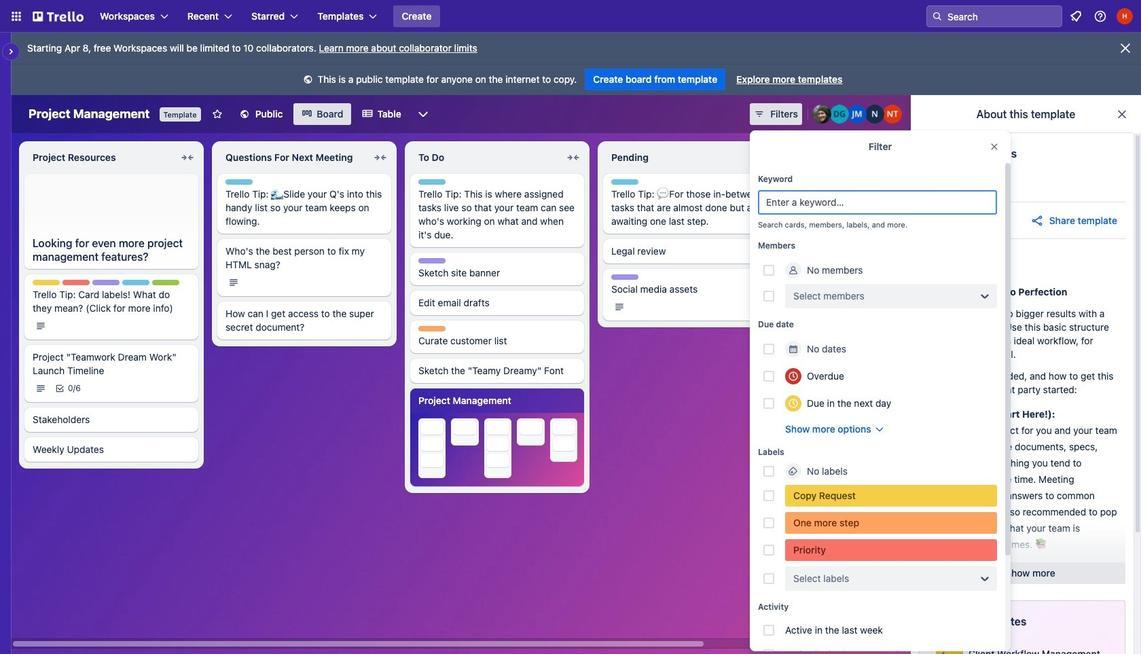 Task type: locate. For each thing, give the bounding box(es) containing it.
primary element
[[0, 0, 1141, 33]]

back to home image
[[33, 5, 84, 27]]

star or unstar board image
[[212, 109, 223, 120]]

color: red, title: "priority" element
[[62, 280, 90, 285], [785, 539, 997, 561]]

jordan mirchev (jordan_mirchev) image
[[848, 105, 867, 124]]

color: orange, title: "one more step" element
[[418, 326, 446, 331], [804, 369, 831, 375], [785, 512, 997, 534]]

0 horizontal spatial collapse list image
[[179, 149, 196, 166]]

0 vertical spatial color: orange, title: "one more step" element
[[418, 326, 446, 331]]

2 horizontal spatial color: purple, title: "design team" element
[[611, 274, 638, 280]]

1 vertical spatial color: yellow, title: "copy request" element
[[785, 485, 997, 507]]

sm image
[[301, 73, 315, 87]]

nicole tang (nicoletang31) image
[[883, 105, 902, 124]]

0 notifications image
[[1068, 8, 1084, 24]]

1 vertical spatial color: orange, title: "one more step" element
[[804, 369, 831, 375]]

Search field
[[943, 7, 1062, 26]]

2 vertical spatial color: orange, title: "one more step" element
[[785, 512, 997, 534]]

0 horizontal spatial color: red, title: "priority" element
[[62, 280, 90, 285]]

howard (howard38800628) image
[[1117, 8, 1133, 24]]

nic (nicoletollefson1) image
[[865, 105, 884, 124]]

color: sky, title: "trello tip" element
[[225, 179, 253, 185], [418, 179, 446, 185], [611, 179, 638, 185], [122, 280, 149, 285], [804, 285, 831, 291]]

1 vertical spatial color: red, title: "priority" element
[[785, 539, 997, 561]]

open information menu image
[[1093, 10, 1107, 23]]

1 horizontal spatial collapse list image
[[372, 149, 388, 166]]

None text field
[[217, 147, 369, 168], [603, 147, 755, 168], [217, 147, 369, 168], [603, 147, 755, 168]]

search image
[[932, 11, 943, 22]]

0 vertical spatial color: yellow, title: "copy request" element
[[33, 280, 60, 285]]

color: yellow, title: "copy request" element
[[33, 280, 60, 285], [785, 485, 997, 507]]

1 horizontal spatial color: purple, title: "design team" element
[[418, 258, 446, 264]]

color: purple, title: "design team" element
[[418, 258, 446, 264], [611, 274, 638, 280], [92, 280, 120, 285]]

None text field
[[24, 147, 177, 168], [410, 147, 562, 168], [24, 147, 177, 168], [410, 147, 562, 168]]

close popover image
[[989, 141, 1000, 152]]

collapse list image
[[179, 149, 196, 166], [372, 149, 388, 166]]

caity (caity) image
[[812, 105, 831, 124]]

devan goldstein (devangoldstein2) image
[[830, 105, 849, 124]]

2 collapse list image from the left
[[372, 149, 388, 166]]



Task type: vqa. For each thing, say whether or not it's contained in the screenshot.
COLOR: YELLOW, TITLE: "COPY REQUEST" Element
yes



Task type: describe. For each thing, give the bounding box(es) containing it.
Board name text field
[[22, 103, 157, 125]]

0 horizontal spatial color: purple, title: "design team" element
[[92, 280, 120, 285]]

customize views image
[[416, 107, 430, 121]]

0 horizontal spatial color: yellow, title: "copy request" element
[[33, 280, 60, 285]]

color: lime, title: "halp" element
[[152, 280, 179, 285]]

1 horizontal spatial color: red, title: "priority" element
[[785, 539, 997, 561]]

1 collapse list image from the left
[[179, 149, 196, 166]]

1 horizontal spatial color: yellow, title: "copy request" element
[[785, 485, 997, 507]]

Enter a keyword… text field
[[758, 190, 997, 215]]

0 vertical spatial color: red, title: "priority" element
[[62, 280, 90, 285]]

collapse list image
[[565, 149, 581, 166]]



